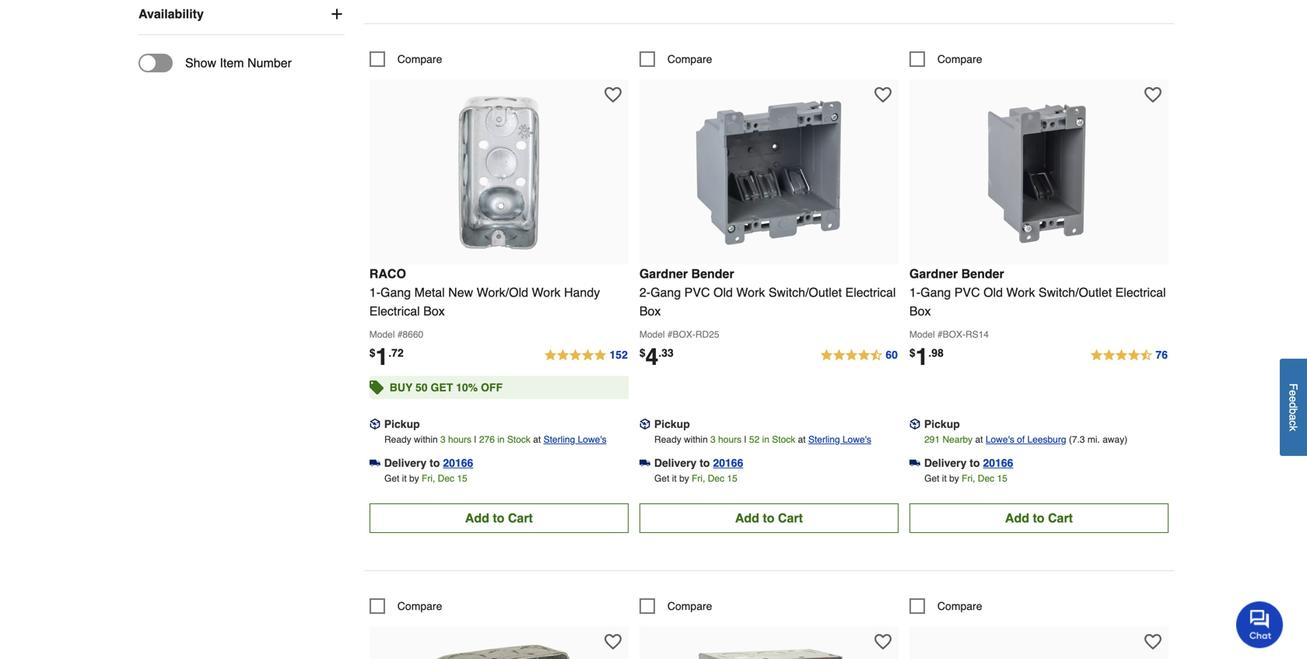 Task type: describe. For each thing, give the bounding box(es) containing it.
delivery to 20166 for ready within 3 hours | 52 in stock at sterling lowe's
[[655, 457, 744, 469]]

3 20166 button from the left
[[983, 455, 1014, 471]]

3 get it by fri, dec 15 from the left
[[925, 473, 1008, 484]]

20166 for 52
[[713, 457, 744, 469]]

raco 1-gang metal new work/old work handy electrical box image
[[414, 87, 585, 258]]

(7.3
[[1069, 434, 1085, 445]]

3 delivery to 20166 from the left
[[925, 457, 1014, 469]]

model # box-rd25
[[640, 329, 720, 340]]

gang for 2-
[[651, 285, 681, 300]]

item
[[220, 56, 244, 70]]

3 add to cart button from the left
[[910, 504, 1169, 533]]

152
[[610, 349, 628, 361]]

2 e from the top
[[1288, 396, 1300, 402]]

raco 2-gang metal new work/old work square electrical box image
[[414, 634, 585, 659]]

show item number element
[[139, 54, 292, 72]]

old for 2-
[[714, 285, 733, 300]]

f e e d b a c k button
[[1280, 359, 1308, 456]]

3 for 52
[[711, 434, 716, 445]]

it for ready within 3 hours | 52 in stock at sterling lowe's
[[672, 473, 677, 484]]

c
[[1288, 421, 1300, 426]]

3 lowe's from the left
[[986, 434, 1015, 445]]

4
[[646, 344, 659, 370]]

cart for 3rd 'add to cart' button from right
[[508, 511, 533, 525]]

gardner bender 1-gang pvc old work switch/outlet electrical box
[[910, 267, 1166, 318]]

dec for 52
[[708, 473, 725, 484]]

model # box-rs14
[[910, 329, 989, 340]]

rs14
[[966, 329, 989, 340]]

276
[[479, 434, 495, 445]]

stock for 276
[[507, 434, 531, 445]]

15 for 52
[[727, 473, 738, 484]]

3 fri, from the left
[[962, 473, 976, 484]]

chat invite button image
[[1237, 601, 1284, 648]]

availability
[[139, 7, 204, 21]]

76
[[1156, 349, 1168, 361]]

60 button
[[820, 346, 899, 365]]

add to cart for 2nd 'add to cart' button
[[735, 511, 803, 525]]

plus image
[[329, 6, 345, 22]]

electrical for 2-gang pvc old work switch/outlet electrical box
[[846, 285, 896, 300]]

heart outline image
[[1145, 86, 1162, 103]]

add to cart for 3rd 'add to cart' button from right
[[465, 511, 533, 525]]

1 add to cart button from the left
[[370, 504, 629, 533]]

tag filled image
[[370, 377, 384, 398]]

a
[[1288, 415, 1300, 421]]

availability button
[[139, 0, 345, 34]]

cart for 2nd 'add to cart' button
[[778, 511, 803, 525]]

gardner bender 2-gang pvc old work switch/outlet electrical box image
[[684, 87, 855, 258]]

pvc for 1-
[[955, 285, 980, 300]]

$ 4 .33
[[640, 344, 674, 370]]

2 add to cart button from the left
[[640, 504, 899, 533]]

gang inside raco 1-gang metal new work/old work handy electrical box
[[381, 285, 411, 300]]

10%
[[456, 381, 478, 394]]

8660
[[403, 329, 424, 340]]

truck filled image
[[370, 458, 380, 469]]

pickup image
[[640, 419, 651, 430]]

by for ready within 3 hours | 52 in stock at sterling lowe's
[[680, 473, 689, 484]]

3 pickup from the left
[[925, 418, 960, 430]]

number
[[248, 56, 292, 70]]

291
[[925, 434, 940, 445]]

metal
[[415, 285, 445, 300]]

f
[[1288, 384, 1300, 390]]

$ 1 .72
[[370, 344, 404, 370]]

.72
[[389, 347, 404, 359]]

dec for 276
[[438, 473, 455, 484]]

pvc for 2-
[[685, 285, 710, 300]]

work/old
[[477, 285, 529, 300]]

k
[[1288, 426, 1300, 432]]

add for 3rd 'add to cart' button from right
[[465, 511, 490, 525]]

model for 1-gang pvc old work switch/outlet electrical box
[[910, 329, 935, 340]]

at for 276
[[533, 434, 541, 445]]

| for 276
[[474, 434, 477, 445]]

leesburg
[[1028, 434, 1067, 445]]

15 for 276
[[457, 473, 468, 484]]

gardner bender 1-gang pvc old work switch/outlet electrical box image
[[954, 87, 1125, 258]]

actual price $1.72 element
[[370, 344, 404, 370]]

add for 3rd 'add to cart' button from left
[[1006, 511, 1030, 525]]

compare for 5013399177 element
[[668, 53, 713, 65]]

buy 50 get 10% off
[[390, 381, 503, 394]]

3129407 element
[[640, 598, 713, 614]]

1 e from the top
[[1288, 390, 1300, 396]]

stock for 52
[[772, 434, 796, 445]]

mi.
[[1088, 434, 1101, 445]]

show
[[185, 56, 216, 70]]

box- for gardner bender 1-gang pvc old work switch/outlet electrical box
[[943, 329, 966, 340]]

get for ready within 3 hours | 52 in stock at sterling lowe's
[[655, 473, 670, 484]]

box for gang
[[424, 304, 445, 318]]

sterling for ready within 3 hours | 276 in stock at sterling lowe's
[[544, 434, 575, 445]]

get it by fri, dec 15 for ready within 3 hours | 52 in stock at sterling lowe's
[[655, 473, 738, 484]]

fri, for ready within 3 hours | 276 in stock at sterling lowe's
[[422, 473, 435, 484]]

5013399177 element
[[640, 51, 713, 67]]

model for 2-gang pvc old work switch/outlet electrical box
[[640, 329, 665, 340]]

ready for ready within 3 hours | 52 in stock at sterling lowe's
[[655, 434, 682, 445]]

3 at from the left
[[976, 434, 983, 445]]

| for 52
[[744, 434, 747, 445]]

box for 1-
[[910, 304, 931, 318]]

sterling lowe's button for ready within 3 hours | 52 in stock at sterling lowe's
[[809, 432, 872, 447]]

60
[[886, 349, 898, 361]]

new
[[448, 285, 473, 300]]

compare for 3129407 element
[[668, 600, 713, 612]]

box for 2-
[[640, 304, 661, 318]]

show item number
[[185, 56, 292, 70]]

fri, for ready within 3 hours | 52 in stock at sterling lowe's
[[692, 473, 706, 484]]



Task type: locate. For each thing, give the bounding box(es) containing it.
within for ready within 3 hours | 52 in stock at sterling lowe's
[[684, 434, 708, 445]]

switch/outlet
[[769, 285, 842, 300], [1039, 285, 1112, 300]]

2 box from the left
[[640, 304, 661, 318]]

box inside raco 1-gang metal new work/old work handy electrical box
[[424, 304, 445, 318]]

0 horizontal spatial in
[[498, 434, 505, 445]]

bender inside gardner bender 1-gang pvc old work switch/outlet electrical box
[[962, 267, 1005, 281]]

1 horizontal spatial pickup image
[[910, 419, 921, 430]]

52
[[750, 434, 760, 445]]

1 $ from the left
[[370, 347, 376, 359]]

1 horizontal spatial 3
[[711, 434, 716, 445]]

model for 1-gang metal new work/old work handy electrical box
[[370, 329, 395, 340]]

$ left .72
[[370, 347, 376, 359]]

dec down 291 nearby at lowe's of leesburg (7.3 mi. away)
[[978, 473, 995, 484]]

raco 2-gang metal new work square electrical box image
[[684, 634, 855, 659]]

sterling lowe's button
[[544, 432, 607, 447], [809, 432, 872, 447]]

1 horizontal spatial add to cart
[[735, 511, 803, 525]]

dec
[[438, 473, 455, 484], [708, 473, 725, 484], [978, 473, 995, 484]]

within
[[414, 434, 438, 445], [684, 434, 708, 445]]

e up "b"
[[1288, 396, 1300, 402]]

raco 1-gang metal new work/old work handy electrical box
[[370, 267, 600, 318]]

compare inside 1098475 'element'
[[398, 600, 442, 612]]

1098475 element
[[370, 598, 442, 614]]

old
[[714, 285, 733, 300], [984, 285, 1003, 300]]

ready for ready within 3 hours | 276 in stock at sterling lowe's
[[385, 434, 412, 445]]

e
[[1288, 390, 1300, 396], [1288, 396, 1300, 402]]

electrical inside raco 1-gang metal new work/old work handy electrical box
[[370, 304, 420, 318]]

b
[[1288, 409, 1300, 415]]

pickup image down tag filled icon
[[370, 419, 380, 430]]

1 horizontal spatial gardner
[[910, 267, 958, 281]]

1098497 element
[[370, 51, 442, 67]]

old for 1-
[[984, 285, 1003, 300]]

0 horizontal spatial |
[[474, 434, 477, 445]]

# up .72
[[398, 329, 403, 340]]

2 horizontal spatial $
[[910, 347, 916, 359]]

pickup down buy
[[384, 418, 420, 430]]

pickup
[[384, 418, 420, 430], [655, 418, 690, 430], [925, 418, 960, 430]]

1 for $ 1 .72
[[376, 344, 389, 370]]

3 left 276
[[441, 434, 446, 445]]

2 1 from the left
[[916, 344, 929, 370]]

switch/outlet for 2-gang pvc old work switch/outlet electrical box
[[769, 285, 842, 300]]

2 horizontal spatial gang
[[921, 285, 951, 300]]

1 horizontal spatial within
[[684, 434, 708, 445]]

1 right "60"
[[916, 344, 929, 370]]

0 horizontal spatial 4.5 stars image
[[820, 346, 899, 365]]

1 box from the left
[[424, 304, 445, 318]]

by
[[409, 473, 419, 484], [680, 473, 689, 484], [950, 473, 960, 484]]

1 horizontal spatial sterling
[[809, 434, 840, 445]]

0 horizontal spatial box-
[[673, 329, 696, 340]]

it for ready within 3 hours | 276 in stock at sterling lowe's
[[402, 473, 407, 484]]

lowe's of leesburg button
[[986, 432, 1067, 447]]

1 horizontal spatial sterling lowe's button
[[809, 432, 872, 447]]

cart for 3rd 'add to cart' button from left
[[1048, 511, 1073, 525]]

1 20166 from the left
[[443, 457, 474, 469]]

it
[[402, 473, 407, 484], [672, 473, 677, 484], [942, 473, 947, 484]]

2 ready from the left
[[655, 434, 682, 445]]

1 horizontal spatial lowe's
[[843, 434, 872, 445]]

get
[[385, 473, 400, 484], [655, 473, 670, 484], [925, 473, 940, 484]]

2 horizontal spatial 20166
[[983, 457, 1014, 469]]

gardner for 2-
[[640, 267, 688, 281]]

compare for 5013399485 element
[[938, 53, 983, 65]]

at right 52
[[798, 434, 806, 445]]

add for 2nd 'add to cart' button
[[735, 511, 760, 525]]

4.5 stars image for 1
[[1090, 346, 1169, 365]]

gardner bender 2-gang pvc old work switch/outlet electrical box
[[640, 267, 896, 318]]

0 horizontal spatial 1
[[376, 344, 389, 370]]

2 horizontal spatial fri,
[[962, 473, 976, 484]]

1 switch/outlet from the left
[[769, 285, 842, 300]]

76 button
[[1090, 346, 1169, 365]]

hours left 52
[[719, 434, 742, 445]]

0 horizontal spatial lowe's
[[578, 434, 607, 445]]

2 add from the left
[[735, 511, 760, 525]]

pvc inside gardner bender 2-gang pvc old work switch/outlet electrical box
[[685, 285, 710, 300]]

model # 8660
[[370, 329, 424, 340]]

2 box- from the left
[[943, 329, 966, 340]]

2 horizontal spatial 15
[[997, 473, 1008, 484]]

hours left 276
[[448, 434, 472, 445]]

1 pickup from the left
[[384, 418, 420, 430]]

of
[[1017, 434, 1025, 445]]

2 # from the left
[[668, 329, 673, 340]]

away)
[[1103, 434, 1128, 445]]

lowe's for ready within 3 hours | 276 in stock at sterling lowe's
[[578, 434, 607, 445]]

5 stars image
[[544, 346, 629, 365]]

$ for $ 1 .72
[[370, 347, 376, 359]]

2 gang from the left
[[651, 285, 681, 300]]

gang inside gardner bender 1-gang pvc old work switch/outlet electrical box
[[921, 285, 951, 300]]

$ inside $ 1 .98
[[910, 347, 916, 359]]

off
[[481, 381, 503, 394]]

0 horizontal spatial 1-
[[370, 285, 381, 300]]

3 # from the left
[[938, 329, 943, 340]]

1 horizontal spatial 4.5 stars image
[[1090, 346, 1169, 365]]

20166 button down 291 nearby at lowe's of leesburg (7.3 mi. away)
[[983, 455, 1014, 471]]

electrical
[[846, 285, 896, 300], [1116, 285, 1166, 300], [370, 304, 420, 318]]

2 fri, from the left
[[692, 473, 706, 484]]

box inside gardner bender 1-gang pvc old work switch/outlet electrical box
[[910, 304, 931, 318]]

switch/outlet for 1-gang pvc old work switch/outlet electrical box
[[1039, 285, 1112, 300]]

$ for $ 4 .33
[[640, 347, 646, 359]]

3 model from the left
[[910, 329, 935, 340]]

pvc up rs14
[[955, 285, 980, 300]]

1 get from the left
[[385, 473, 400, 484]]

bender for 2-
[[692, 267, 735, 281]]

1 horizontal spatial truck filled image
[[910, 458, 921, 469]]

1 sterling lowe's button from the left
[[544, 432, 607, 447]]

1 # from the left
[[398, 329, 403, 340]]

truck filled image for ready within
[[640, 458, 651, 469]]

4.5 stars image for 4
[[820, 346, 899, 365]]

1 horizontal spatial get it by fri, dec 15
[[655, 473, 738, 484]]

1 horizontal spatial by
[[680, 473, 689, 484]]

20166 button down ready within 3 hours | 276 in stock at sterling lowe's
[[443, 455, 474, 471]]

switch/outlet inside gardner bender 1-gang pvc old work switch/outlet electrical box
[[1039, 285, 1112, 300]]

at right nearby
[[976, 434, 983, 445]]

pickup right pickup image
[[655, 418, 690, 430]]

0 horizontal spatial pvc
[[685, 285, 710, 300]]

gardner inside gardner bender 2-gang pvc old work switch/outlet electrical box
[[640, 267, 688, 281]]

1 within from the left
[[414, 434, 438, 445]]

get
[[431, 381, 453, 394]]

bender for 1-
[[962, 267, 1005, 281]]

1 15 from the left
[[457, 473, 468, 484]]

#
[[398, 329, 403, 340], [668, 329, 673, 340], [938, 329, 943, 340]]

| left 52
[[744, 434, 747, 445]]

2 horizontal spatial get
[[925, 473, 940, 484]]

heart outline image
[[605, 86, 622, 103], [875, 86, 892, 103], [605, 634, 622, 651], [875, 634, 892, 651], [1145, 634, 1162, 651]]

electrical for 1-gang metal new work/old work handy electrical box
[[370, 304, 420, 318]]

2 model from the left
[[640, 329, 665, 340]]

$ right "60"
[[910, 347, 916, 359]]

fri, down ready within 3 hours | 52 in stock at sterling lowe's
[[692, 473, 706, 484]]

1 horizontal spatial $
[[640, 347, 646, 359]]

291 nearby at lowe's of leesburg (7.3 mi. away)
[[925, 434, 1128, 445]]

0 horizontal spatial 15
[[457, 473, 468, 484]]

model up $ 1 .72
[[370, 329, 395, 340]]

1 hours from the left
[[448, 434, 472, 445]]

compare for "5001724769" element
[[938, 600, 983, 612]]

in for 276
[[498, 434, 505, 445]]

pickup image for 291 nearby
[[910, 419, 921, 430]]

1 add from the left
[[465, 511, 490, 525]]

1 horizontal spatial it
[[672, 473, 677, 484]]

2 pvc from the left
[[955, 285, 980, 300]]

box-
[[673, 329, 696, 340], [943, 329, 966, 340]]

f e e d b a c k
[[1288, 384, 1300, 432]]

2 within from the left
[[684, 434, 708, 445]]

1 horizontal spatial 15
[[727, 473, 738, 484]]

e up d
[[1288, 390, 1300, 396]]

1 delivery from the left
[[384, 457, 427, 469]]

delivery to 20166
[[384, 457, 474, 469], [655, 457, 744, 469], [925, 457, 1014, 469]]

work inside gardner bender 1-gang pvc old work switch/outlet electrical box
[[1007, 285, 1036, 300]]

5013399485 element
[[910, 51, 983, 67]]

0 horizontal spatial 20166 button
[[443, 455, 474, 471]]

1 lowe's from the left
[[578, 434, 607, 445]]

0 horizontal spatial hours
[[448, 434, 472, 445]]

compare
[[398, 53, 442, 65], [668, 53, 713, 65], [938, 53, 983, 65], [398, 600, 442, 612], [668, 600, 713, 612], [938, 600, 983, 612]]

bender up rd25
[[692, 267, 735, 281]]

1 horizontal spatial at
[[798, 434, 806, 445]]

2 sterling lowe's button from the left
[[809, 432, 872, 447]]

actual price $1.98 element
[[910, 344, 944, 370]]

2 add to cart from the left
[[735, 511, 803, 525]]

1 add to cart from the left
[[465, 511, 533, 525]]

dec down ready within 3 hours | 52 in stock at sterling lowe's
[[708, 473, 725, 484]]

1 gang from the left
[[381, 285, 411, 300]]

d
[[1288, 402, 1300, 409]]

1 horizontal spatial pvc
[[955, 285, 980, 300]]

1 horizontal spatial get
[[655, 473, 670, 484]]

2 at from the left
[[798, 434, 806, 445]]

bender inside gardner bender 2-gang pvc old work switch/outlet electrical box
[[692, 267, 735, 281]]

1- inside gardner bender 1-gang pvc old work switch/outlet electrical box
[[910, 285, 921, 300]]

gang
[[381, 285, 411, 300], [651, 285, 681, 300], [921, 285, 951, 300]]

compare for '1098497' element
[[398, 53, 442, 65]]

0 horizontal spatial work
[[532, 285, 561, 300]]

50
[[416, 381, 428, 394]]

0 horizontal spatial pickup image
[[370, 419, 380, 430]]

0 horizontal spatial get it by fri, dec 15
[[385, 473, 468, 484]]

1 fri, from the left
[[422, 473, 435, 484]]

0 horizontal spatial it
[[402, 473, 407, 484]]

1 horizontal spatial box-
[[943, 329, 966, 340]]

pickup image down $ 1 .98 on the right bottom
[[910, 419, 921, 430]]

4.5 stars image containing 60
[[820, 346, 899, 365]]

truck filled image
[[640, 458, 651, 469], [910, 458, 921, 469]]

1 by from the left
[[409, 473, 419, 484]]

0 horizontal spatial gardner
[[640, 267, 688, 281]]

|
[[474, 434, 477, 445], [744, 434, 747, 445]]

model up 4
[[640, 329, 665, 340]]

2 get from the left
[[655, 473, 670, 484]]

gang inside gardner bender 2-gang pvc old work switch/outlet electrical box
[[651, 285, 681, 300]]

old inside gardner bender 1-gang pvc old work switch/outlet electrical box
[[984, 285, 1003, 300]]

1 gardner from the left
[[640, 267, 688, 281]]

1 horizontal spatial #
[[668, 329, 673, 340]]

old inside gardner bender 2-gang pvc old work switch/outlet electrical box
[[714, 285, 733, 300]]

lowe's for ready within 3 hours | 52 in stock at sterling lowe's
[[843, 434, 872, 445]]

delivery to 20166 right truck filled icon
[[384, 457, 474, 469]]

add to cart
[[465, 511, 533, 525], [735, 511, 803, 525], [1006, 511, 1073, 525]]

1 cart from the left
[[508, 511, 533, 525]]

work for 2-gang pvc old work switch/outlet electrical box
[[737, 285, 765, 300]]

2 horizontal spatial 20166 button
[[983, 455, 1014, 471]]

stock right 276
[[507, 434, 531, 445]]

2 | from the left
[[744, 434, 747, 445]]

2 20166 button from the left
[[713, 455, 744, 471]]

0 horizontal spatial within
[[414, 434, 438, 445]]

3 gang from the left
[[921, 285, 951, 300]]

1 stock from the left
[[507, 434, 531, 445]]

hours for 276
[[448, 434, 472, 445]]

pvc inside gardner bender 1-gang pvc old work switch/outlet electrical box
[[955, 285, 980, 300]]

3 add from the left
[[1006, 511, 1030, 525]]

lowe's
[[578, 434, 607, 445], [843, 434, 872, 445], [986, 434, 1015, 445]]

delivery to 20166 down ready within 3 hours | 52 in stock at sterling lowe's
[[655, 457, 744, 469]]

rd25
[[696, 329, 720, 340]]

20166 button
[[443, 455, 474, 471], [713, 455, 744, 471], [983, 455, 1014, 471]]

1 sterling from the left
[[544, 434, 575, 445]]

.33
[[659, 347, 674, 359]]

handy
[[564, 285, 600, 300]]

1 box- from the left
[[673, 329, 696, 340]]

3 by from the left
[[950, 473, 960, 484]]

2 horizontal spatial it
[[942, 473, 947, 484]]

3 get from the left
[[925, 473, 940, 484]]

1 get it by fri, dec 15 from the left
[[385, 473, 468, 484]]

20166 down ready within 3 hours | 276 in stock at sterling lowe's
[[443, 457, 474, 469]]

work for 1-gang metal new work/old work handy electrical box
[[532, 285, 561, 300]]

1 horizontal spatial model
[[640, 329, 665, 340]]

compare inside 3129407 element
[[668, 600, 713, 612]]

1 horizontal spatial add to cart button
[[640, 504, 899, 533]]

1 down model # 8660
[[376, 344, 389, 370]]

2 truck filled image from the left
[[910, 458, 921, 469]]

2 horizontal spatial electrical
[[1116, 285, 1166, 300]]

3
[[441, 434, 446, 445], [711, 434, 716, 445]]

pvc
[[685, 285, 710, 300], [955, 285, 980, 300]]

3 add to cart from the left
[[1006, 511, 1073, 525]]

gang up "model # box-rd25"
[[651, 285, 681, 300]]

truck filled image for 291 nearby
[[910, 458, 921, 469]]

2 dec from the left
[[708, 473, 725, 484]]

delivery for ready within 3 hours | 52 in stock at sterling lowe's
[[655, 457, 697, 469]]

bender up rs14
[[962, 267, 1005, 281]]

1- inside raco 1-gang metal new work/old work handy electrical box
[[370, 285, 381, 300]]

1 old from the left
[[714, 285, 733, 300]]

20166 button for 52
[[713, 455, 744, 471]]

0 horizontal spatial at
[[533, 434, 541, 445]]

1
[[376, 344, 389, 370], [916, 344, 929, 370]]

actual price $4.33 element
[[640, 344, 674, 370]]

raco
[[370, 267, 406, 281]]

pickup up 291
[[925, 418, 960, 430]]

gardner up model # box-rs14
[[910, 267, 958, 281]]

dec down ready within 3 hours | 276 in stock at sterling lowe's
[[438, 473, 455, 484]]

2 20166 from the left
[[713, 457, 744, 469]]

sterling lowe's button for ready within 3 hours | 276 in stock at sterling lowe's
[[544, 432, 607, 447]]

20166
[[443, 457, 474, 469], [713, 457, 744, 469], [983, 457, 1014, 469]]

1 work from the left
[[532, 285, 561, 300]]

1-
[[370, 285, 381, 300], [910, 285, 921, 300]]

fri,
[[422, 473, 435, 484], [692, 473, 706, 484], [962, 473, 976, 484]]

box up model # box-rs14
[[910, 304, 931, 318]]

3 for 276
[[441, 434, 446, 445]]

gardner for 1-
[[910, 267, 958, 281]]

0 horizontal spatial add to cart button
[[370, 504, 629, 533]]

152 button
[[544, 346, 629, 365]]

electrical up 60 button at the right of the page
[[846, 285, 896, 300]]

3 left 52
[[711, 434, 716, 445]]

gang up model # box-rs14
[[921, 285, 951, 300]]

work
[[532, 285, 561, 300], [737, 285, 765, 300], [1007, 285, 1036, 300]]

work inside gardner bender 2-gang pvc old work switch/outlet electrical box
[[737, 285, 765, 300]]

1- down raco
[[370, 285, 381, 300]]

0 horizontal spatial pickup
[[384, 418, 420, 430]]

$ left .33
[[640, 347, 646, 359]]

2 pickup image from the left
[[910, 419, 921, 430]]

model
[[370, 329, 395, 340], [640, 329, 665, 340], [910, 329, 935, 340]]

15 down ready within 3 hours | 276 in stock at sterling lowe's
[[457, 473, 468, 484]]

# up .98 on the bottom right of page
[[938, 329, 943, 340]]

20166 button down ready within 3 hours | 52 in stock at sterling lowe's
[[713, 455, 744, 471]]

delivery for ready within 3 hours | 276 in stock at sterling lowe's
[[384, 457, 427, 469]]

delivery
[[384, 457, 427, 469], [655, 457, 697, 469], [925, 457, 967, 469]]

at
[[533, 434, 541, 445], [798, 434, 806, 445], [976, 434, 983, 445]]

0 horizontal spatial add
[[465, 511, 490, 525]]

3 $ from the left
[[910, 347, 916, 359]]

1 horizontal spatial electrical
[[846, 285, 896, 300]]

2 horizontal spatial delivery
[[925, 457, 967, 469]]

2 horizontal spatial lowe's
[[986, 434, 1015, 445]]

work for 1-gang pvc old work switch/outlet electrical box
[[1007, 285, 1036, 300]]

work inside raco 1-gang metal new work/old work handy electrical box
[[532, 285, 561, 300]]

electrical inside gardner bender 2-gang pvc old work switch/outlet electrical box
[[846, 285, 896, 300]]

pickup image for ready within
[[370, 419, 380, 430]]

1 for $ 1 .98
[[916, 344, 929, 370]]

gardner inside gardner bender 1-gang pvc old work switch/outlet electrical box
[[910, 267, 958, 281]]

add to cart for 3rd 'add to cart' button from left
[[1006, 511, 1073, 525]]

3 it from the left
[[942, 473, 947, 484]]

add
[[465, 511, 490, 525], [735, 511, 760, 525], [1006, 511, 1030, 525]]

2 4.5 stars image from the left
[[1090, 346, 1169, 365]]

ready within 3 hours | 52 in stock at sterling lowe's
[[655, 434, 872, 445]]

electrical up '76' button
[[1116, 285, 1166, 300]]

compare inside 5013399485 element
[[938, 53, 983, 65]]

2 delivery from the left
[[655, 457, 697, 469]]

20166 down 291 nearby at lowe's of leesburg (7.3 mi. away)
[[983, 457, 1014, 469]]

box- up .33
[[673, 329, 696, 340]]

2 $ from the left
[[640, 347, 646, 359]]

2 pickup from the left
[[655, 418, 690, 430]]

15 down 291 nearby at lowe's of leesburg (7.3 mi. away)
[[997, 473, 1008, 484]]

0 horizontal spatial old
[[714, 285, 733, 300]]

sterling right 52
[[809, 434, 840, 445]]

old up rs14
[[984, 285, 1003, 300]]

2 horizontal spatial delivery to 20166
[[925, 457, 1014, 469]]

15 down ready within 3 hours | 52 in stock at sterling lowe's
[[727, 473, 738, 484]]

within left 52
[[684, 434, 708, 445]]

4.5 stars image
[[820, 346, 899, 365], [1090, 346, 1169, 365]]

2 hours from the left
[[719, 434, 742, 445]]

1 horizontal spatial stock
[[772, 434, 796, 445]]

in for 52
[[762, 434, 770, 445]]

1 delivery to 20166 from the left
[[384, 457, 474, 469]]

box down 2-
[[640, 304, 661, 318]]

1 horizontal spatial gang
[[651, 285, 681, 300]]

compare for 1098475 'element'
[[398, 600, 442, 612]]

add to cart button
[[370, 504, 629, 533], [640, 504, 899, 533], [910, 504, 1169, 533]]

delivery to 20166 for ready within 3 hours | 276 in stock at sterling lowe's
[[384, 457, 474, 469]]

1- up model # box-rs14
[[910, 285, 921, 300]]

gardner
[[640, 267, 688, 281], [910, 267, 958, 281]]

0 horizontal spatial delivery to 20166
[[384, 457, 474, 469]]

in
[[498, 434, 505, 445], [762, 434, 770, 445]]

$ 1 .98
[[910, 344, 944, 370]]

1 horizontal spatial |
[[744, 434, 747, 445]]

0 horizontal spatial delivery
[[384, 457, 427, 469]]

20166 for 276
[[443, 457, 474, 469]]

20166 button for 276
[[443, 455, 474, 471]]

box inside gardner bender 2-gang pvc old work switch/outlet electrical box
[[640, 304, 661, 318]]

switch/outlet inside gardner bender 2-gang pvc old work switch/outlet electrical box
[[769, 285, 842, 300]]

gang down raco
[[381, 285, 411, 300]]

pvc up rd25
[[685, 285, 710, 300]]

bender
[[692, 267, 735, 281], [962, 267, 1005, 281]]

at for 52
[[798, 434, 806, 445]]

2-
[[640, 285, 651, 300]]

cart
[[508, 511, 533, 525], [778, 511, 803, 525], [1048, 511, 1073, 525]]

2 horizontal spatial at
[[976, 434, 983, 445]]

2 it from the left
[[672, 473, 677, 484]]

1 horizontal spatial fri,
[[692, 473, 706, 484]]

by for ready within 3 hours | 276 in stock at sterling lowe's
[[409, 473, 419, 484]]

in right 52
[[762, 434, 770, 445]]

2 horizontal spatial model
[[910, 329, 935, 340]]

sterling for ready within 3 hours | 52 in stock at sterling lowe's
[[809, 434, 840, 445]]

0 horizontal spatial get
[[385, 473, 400, 484]]

0 horizontal spatial switch/outlet
[[769, 285, 842, 300]]

electrical for 1-gang pvc old work switch/outlet electrical box
[[1116, 285, 1166, 300]]

.98
[[929, 347, 944, 359]]

1 horizontal spatial bender
[[962, 267, 1005, 281]]

compare inside 5013399177 element
[[668, 53, 713, 65]]

15
[[457, 473, 468, 484], [727, 473, 738, 484], [997, 473, 1008, 484]]

1 dec from the left
[[438, 473, 455, 484]]

0 horizontal spatial add to cart
[[465, 511, 533, 525]]

2 sterling from the left
[[809, 434, 840, 445]]

2 horizontal spatial work
[[1007, 285, 1036, 300]]

2 cart from the left
[[778, 511, 803, 525]]

1 horizontal spatial 20166 button
[[713, 455, 744, 471]]

1 at from the left
[[533, 434, 541, 445]]

sterling
[[544, 434, 575, 445], [809, 434, 840, 445]]

0 horizontal spatial electrical
[[370, 304, 420, 318]]

$ inside $ 4 .33
[[640, 347, 646, 359]]

$ inside $ 1 .72
[[370, 347, 376, 359]]

stock right 52
[[772, 434, 796, 445]]

1 horizontal spatial add
[[735, 511, 760, 525]]

# for gardner bender 1-gang pvc old work switch/outlet electrical box
[[938, 329, 943, 340]]

2 horizontal spatial get it by fri, dec 15
[[925, 473, 1008, 484]]

compare inside '1098497' element
[[398, 53, 442, 65]]

pickup image
[[370, 419, 380, 430], [910, 419, 921, 430]]

2 horizontal spatial pickup
[[925, 418, 960, 430]]

1 horizontal spatial delivery to 20166
[[655, 457, 744, 469]]

0 horizontal spatial sterling lowe's button
[[544, 432, 607, 447]]

0 horizontal spatial box
[[424, 304, 445, 318]]

1 it from the left
[[402, 473, 407, 484]]

pickup for ready within 3 hours | 276 in stock at sterling lowe's
[[384, 418, 420, 430]]

box- up .98 on the bottom right of page
[[943, 329, 966, 340]]

old up rd25
[[714, 285, 733, 300]]

1 in from the left
[[498, 434, 505, 445]]

2 get it by fri, dec 15 from the left
[[655, 473, 738, 484]]

1 horizontal spatial 20166
[[713, 457, 744, 469]]

get it by fri, dec 15 for ready within 3 hours | 276 in stock at sterling lowe's
[[385, 473, 468, 484]]

# for raco 1-gang metal new work/old work handy electrical box
[[398, 329, 403, 340]]

1 horizontal spatial switch/outlet
[[1039, 285, 1112, 300]]

0 horizontal spatial ready
[[385, 434, 412, 445]]

stock
[[507, 434, 531, 445], [772, 434, 796, 445]]

$ for $ 1 .98
[[910, 347, 916, 359]]

2 stock from the left
[[772, 434, 796, 445]]

0 horizontal spatial cart
[[508, 511, 533, 525]]

# up .33
[[668, 329, 673, 340]]

1 1 from the left
[[376, 344, 389, 370]]

1 3 from the left
[[441, 434, 446, 445]]

box
[[424, 304, 445, 318], [640, 304, 661, 318], [910, 304, 931, 318]]

0 horizontal spatial 20166
[[443, 457, 474, 469]]

# for gardner bender 2-gang pvc old work switch/outlet electrical box
[[668, 329, 673, 340]]

3 work from the left
[[1007, 285, 1036, 300]]

at right 276
[[533, 434, 541, 445]]

electrical up model # 8660
[[370, 304, 420, 318]]

2 delivery to 20166 from the left
[[655, 457, 744, 469]]

1 horizontal spatial in
[[762, 434, 770, 445]]

2 1- from the left
[[910, 285, 921, 300]]

electrical inside gardner bender 1-gang pvc old work switch/outlet electrical box
[[1116, 285, 1166, 300]]

get it by fri, dec 15
[[385, 473, 468, 484], [655, 473, 738, 484], [925, 473, 1008, 484]]

2 3 from the left
[[711, 434, 716, 445]]

fri, down ready within 3 hours | 276 in stock at sterling lowe's
[[422, 473, 435, 484]]

in right 276
[[498, 434, 505, 445]]

4.5 stars image containing 76
[[1090, 346, 1169, 365]]

5001724769 element
[[910, 598, 983, 614]]

1 horizontal spatial 1
[[916, 344, 929, 370]]

3 cart from the left
[[1048, 511, 1073, 525]]

within down 50
[[414, 434, 438, 445]]

1 horizontal spatial dec
[[708, 473, 725, 484]]

compare inside "5001724769" element
[[938, 600, 983, 612]]

1 horizontal spatial ready
[[655, 434, 682, 445]]

2 horizontal spatial by
[[950, 473, 960, 484]]

3 dec from the left
[[978, 473, 995, 484]]

hours for 52
[[719, 434, 742, 445]]

1 | from the left
[[474, 434, 477, 445]]

$
[[370, 347, 376, 359], [640, 347, 646, 359], [910, 347, 916, 359]]

within for ready within 3 hours | 276 in stock at sterling lowe's
[[414, 434, 438, 445]]

1 horizontal spatial cart
[[778, 511, 803, 525]]

model up $ 1 .98 on the right bottom
[[910, 329, 935, 340]]

gardner up 2-
[[640, 267, 688, 281]]

3 20166 from the left
[[983, 457, 1014, 469]]

nearby
[[943, 434, 973, 445]]

ready within 3 hours | 276 in stock at sterling lowe's
[[385, 434, 607, 445]]

0 horizontal spatial fri,
[[422, 473, 435, 484]]

1 horizontal spatial 1-
[[910, 285, 921, 300]]

2 old from the left
[[984, 285, 1003, 300]]

1 truck filled image from the left
[[640, 458, 651, 469]]

1 horizontal spatial work
[[737, 285, 765, 300]]

sterling right 276
[[544, 434, 575, 445]]

box- for gardner bender 2-gang pvc old work switch/outlet electrical box
[[673, 329, 696, 340]]

get for ready within 3 hours | 276 in stock at sterling lowe's
[[385, 473, 400, 484]]

20166 down ready within 3 hours | 52 in stock at sterling lowe's
[[713, 457, 744, 469]]

3 box from the left
[[910, 304, 931, 318]]

3 15 from the left
[[997, 473, 1008, 484]]

box down metal
[[424, 304, 445, 318]]

1 horizontal spatial pickup
[[655, 418, 690, 430]]

0 horizontal spatial truck filled image
[[640, 458, 651, 469]]

ready
[[385, 434, 412, 445], [655, 434, 682, 445]]

1 horizontal spatial box
[[640, 304, 661, 318]]

3 delivery from the left
[[925, 457, 967, 469]]

delivery to 20166 down nearby
[[925, 457, 1014, 469]]

2 work from the left
[[737, 285, 765, 300]]

0 horizontal spatial #
[[398, 329, 403, 340]]

buy
[[390, 381, 413, 394]]

| left 276
[[474, 434, 477, 445]]

1 1- from the left
[[370, 285, 381, 300]]

1 bender from the left
[[692, 267, 735, 281]]

2 horizontal spatial add
[[1006, 511, 1030, 525]]

2 gardner from the left
[[910, 267, 958, 281]]

gang for 1-
[[921, 285, 951, 300]]

0 horizontal spatial $
[[370, 347, 376, 359]]

pickup for ready within 3 hours | 52 in stock at sterling lowe's
[[655, 418, 690, 430]]

fri, down nearby
[[962, 473, 976, 484]]

0 horizontal spatial gang
[[381, 285, 411, 300]]

2 horizontal spatial box
[[910, 304, 931, 318]]



Task type: vqa. For each thing, say whether or not it's contained in the screenshot.


